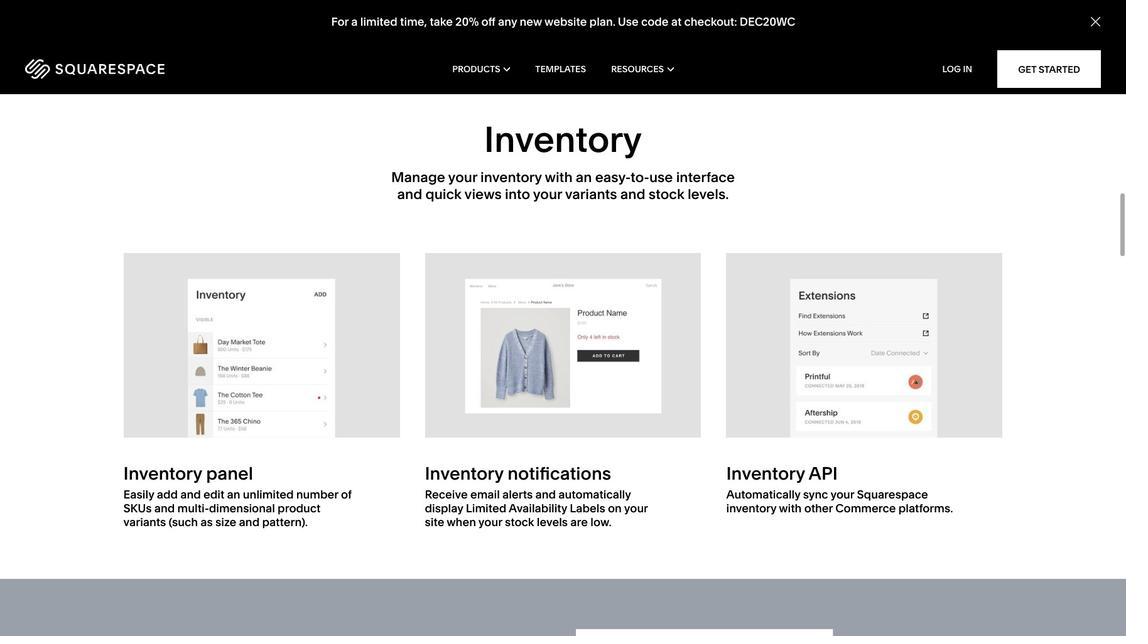 Task type: describe. For each thing, give the bounding box(es) containing it.
an inside inventory panel easily add and edit an unlimited number of skus and multi-dimensional product variants (such as size and pattern).
[[227, 488, 240, 502]]

automatically
[[559, 488, 631, 502]]

variants inside manage your inventory with an easy-to-use interface and quick views into your variants and stock levels.
[[565, 186, 617, 203]]

your right on
[[624, 501, 648, 516]]

plan.
[[589, 15, 616, 29]]

for a limited time, take 20% off any new website plan. use code at checkout: dec20wc
[[331, 15, 795, 29]]

visual of shoe image
[[199, 0, 551, 26]]

manage your inventory with an easy-to-use interface and quick views into your variants and stock levels.
[[391, 169, 735, 203]]

time,
[[400, 15, 427, 29]]

dimensional
[[209, 501, 275, 516]]

to-
[[631, 169, 650, 186]]

unlimited
[[243, 488, 294, 502]]

email
[[471, 488, 500, 502]]

your down email
[[479, 515, 502, 529]]

squarespace logo image
[[25, 59, 165, 79]]

website
[[544, 15, 587, 29]]

inventory api automatically sync your squarespace inventory with other commerce platforms.
[[727, 463, 953, 516]]

interface
[[676, 169, 735, 186]]

of
[[341, 488, 352, 502]]

levels.
[[688, 186, 729, 203]]

log             in link
[[943, 63, 973, 75]]

your inside inventory api automatically sync your squarespace inventory with other commerce platforms.
[[831, 488, 855, 502]]

resources button
[[611, 44, 674, 94]]

labels
[[570, 501, 606, 516]]

20%
[[455, 15, 479, 29]]

inventory for inventory panel easily add and edit an unlimited number of skus and multi-dimensional product variants (such as size and pattern).
[[123, 463, 202, 484]]

studio proba website screenshots image
[[576, 630, 928, 637]]

and right size
[[239, 515, 260, 529]]

inventory for inventory notifications receive email alerts and automatically display limited availability labels on your site when your stock levels are low.
[[425, 463, 504, 484]]

as
[[201, 515, 213, 529]]

platforms.
[[899, 501, 953, 516]]

and left use
[[621, 186, 646, 203]]

at
[[671, 15, 682, 29]]

templates
[[535, 63, 586, 75]]

commerce
[[836, 501, 896, 516]]

log             in
[[943, 63, 973, 75]]

stock for notifications
[[505, 515, 534, 529]]

quick
[[426, 186, 462, 203]]

product
[[278, 501, 321, 516]]

stock for your
[[649, 186, 685, 203]]

easily
[[123, 488, 154, 502]]

log
[[943, 63, 961, 75]]

and inside "inventory notifications receive email alerts and automatically display limited availability labels on your site when your stock levels are low."
[[536, 488, 556, 502]]

in
[[963, 63, 973, 75]]

manage
[[391, 169, 445, 186]]

are
[[571, 515, 588, 529]]

alerts
[[503, 488, 533, 502]]

inventory for inventory
[[484, 118, 642, 161]]

site
[[425, 515, 444, 529]]

with inside inventory api automatically sync your squarespace inventory with other commerce platforms.
[[779, 501, 802, 516]]

take
[[430, 15, 453, 29]]

pattern).
[[262, 515, 308, 529]]

for
[[331, 15, 348, 29]]

views
[[465, 186, 502, 203]]

panel
[[206, 463, 253, 484]]

other
[[805, 501, 833, 516]]



Task type: locate. For each thing, give the bounding box(es) containing it.
inventory up add
[[123, 463, 202, 484]]

number
[[296, 488, 339, 502]]

and right skus
[[154, 501, 175, 516]]

products
[[453, 63, 501, 75]]

0 horizontal spatial variants
[[123, 515, 166, 529]]

inventory inside inventory panel easily add and edit an unlimited number of skus and multi-dimensional product variants (such as size and pattern).
[[123, 463, 202, 484]]

get
[[1019, 63, 1037, 75]]

code
[[641, 15, 669, 29]]

stock
[[649, 186, 685, 203], [505, 515, 534, 529]]

receive
[[425, 488, 468, 502]]

inventory up manage your inventory with an easy-to-use interface and quick views into your variants and stock levels.
[[484, 118, 642, 161]]

squarespace logo link
[[25, 59, 240, 79]]

limited
[[360, 15, 397, 29]]

easy-
[[595, 169, 631, 186]]

use
[[618, 15, 639, 29]]

inventory up automatically
[[727, 463, 805, 484]]

1 vertical spatial inventory
[[727, 501, 777, 516]]

checkout:
[[684, 15, 737, 29]]

1 horizontal spatial an
[[576, 169, 592, 186]]

inventory notifications receive email alerts and automatically display limited availability labels on your site when your stock levels are low.
[[425, 463, 648, 529]]

an inside manage your inventory with an easy-to-use interface and quick views into your variants and stock levels.
[[576, 169, 592, 186]]

inventory inside "inventory notifications receive email alerts and automatically display limited availability labels on your site when your stock levels are low."
[[425, 463, 504, 484]]

variants
[[565, 186, 617, 203], [123, 515, 166, 529]]

size
[[216, 515, 236, 529]]

get started
[[1019, 63, 1081, 75]]

with left other
[[779, 501, 802, 516]]

0 vertical spatial inventory
[[481, 169, 542, 186]]

off
[[481, 15, 495, 29]]

when
[[447, 515, 476, 529]]

any
[[498, 15, 517, 29]]

with inside manage your inventory with an easy-to-use interface and quick views into your variants and stock levels.
[[545, 169, 573, 186]]

1 horizontal spatial with
[[779, 501, 802, 516]]

sync
[[803, 488, 829, 502]]

inventory panel easily add and edit an unlimited number of skus and multi-dimensional product variants (such as size and pattern).
[[123, 463, 352, 529]]

inventory notifications example image
[[425, 253, 702, 438]]

multi-
[[178, 501, 209, 516]]

inventory
[[484, 118, 642, 161], [123, 463, 202, 484], [425, 463, 504, 484], [727, 463, 805, 484]]

0 vertical spatial an
[[576, 169, 592, 186]]

products button
[[453, 44, 510, 94]]

display
[[425, 501, 463, 516]]

stock inside manage your inventory with an easy-to-use interface and quick views into your variants and stock levels.
[[649, 186, 685, 203]]

started
[[1039, 63, 1081, 75]]

with right into
[[545, 169, 573, 186]]

variants left to-
[[565, 186, 617, 203]]

1 horizontal spatial inventory
[[727, 501, 777, 516]]

inventory for inventory api automatically sync your squarespace inventory with other commerce platforms.
[[727, 463, 805, 484]]

(such
[[169, 515, 198, 529]]

templates link
[[535, 44, 586, 94]]

get started link
[[998, 50, 1101, 88]]

notifications
[[508, 463, 611, 484]]

new
[[520, 15, 542, 29]]

an
[[576, 169, 592, 186], [227, 488, 240, 502]]

your right into
[[533, 186, 562, 203]]

1 vertical spatial variants
[[123, 515, 166, 529]]

api
[[809, 463, 838, 484]]

your right manage
[[448, 169, 477, 186]]

your
[[448, 169, 477, 186], [533, 186, 562, 203], [831, 488, 855, 502], [624, 501, 648, 516], [479, 515, 502, 529]]

and
[[397, 186, 422, 203], [621, 186, 646, 203], [180, 488, 201, 502], [536, 488, 556, 502], [154, 501, 175, 516], [239, 515, 260, 529]]

an left easy-
[[576, 169, 592, 186]]

low.
[[591, 515, 612, 529]]

squarespace
[[857, 488, 928, 502]]

inventory inside inventory api automatically sync your squarespace inventory with other commerce platforms.
[[727, 463, 805, 484]]

levels
[[537, 515, 568, 529]]

into
[[505, 186, 530, 203]]

0 vertical spatial variants
[[565, 186, 617, 203]]

and left quick
[[397, 186, 422, 203]]

inventory inside inventory api automatically sync your squarespace inventory with other commerce platforms.
[[727, 501, 777, 516]]

1 vertical spatial stock
[[505, 515, 534, 529]]

with
[[545, 169, 573, 186], [779, 501, 802, 516]]

automatically
[[727, 488, 801, 502]]

inventory inside manage your inventory with an easy-to-use interface and quick views into your variants and stock levels.
[[481, 169, 542, 186]]

dec20wc
[[740, 15, 795, 29]]

0 horizontal spatial an
[[227, 488, 240, 502]]

0 vertical spatial with
[[545, 169, 573, 186]]

1 horizontal spatial variants
[[565, 186, 617, 203]]

0 horizontal spatial inventory
[[481, 169, 542, 186]]

inventory panel example image
[[123, 253, 400, 438]]

inventory
[[481, 169, 542, 186], [727, 501, 777, 516]]

inventory up receive
[[425, 463, 504, 484]]

resources
[[611, 63, 664, 75]]

stock down alerts
[[505, 515, 534, 529]]

your right sync
[[831, 488, 855, 502]]

variants down easily
[[123, 515, 166, 529]]

limited
[[466, 501, 507, 516]]

variants inside inventory panel easily add and edit an unlimited number of skus and multi-dimensional product variants (such as size and pattern).
[[123, 515, 166, 529]]

1 vertical spatial with
[[779, 501, 802, 516]]

add
[[157, 488, 178, 502]]

stock inside "inventory notifications receive email alerts and automatically display limited availability labels on your site when your stock levels are low."
[[505, 515, 534, 529]]

use
[[650, 169, 673, 186]]

0 horizontal spatial with
[[545, 169, 573, 186]]

inventory api example image
[[727, 253, 1003, 438]]

a
[[351, 15, 358, 29]]

stock left levels. on the right top of the page
[[649, 186, 685, 203]]

an right edit
[[227, 488, 240, 502]]

1 vertical spatial an
[[227, 488, 240, 502]]

and right add
[[180, 488, 201, 502]]

1 horizontal spatial stock
[[649, 186, 685, 203]]

0 vertical spatial stock
[[649, 186, 685, 203]]

edit
[[204, 488, 225, 502]]

on
[[608, 501, 622, 516]]

availability
[[509, 501, 567, 516]]

0 horizontal spatial stock
[[505, 515, 534, 529]]

skus
[[123, 501, 152, 516]]

and down notifications
[[536, 488, 556, 502]]



Task type: vqa. For each thing, say whether or not it's contained in the screenshot.
Start with Pine on the left of page
no



